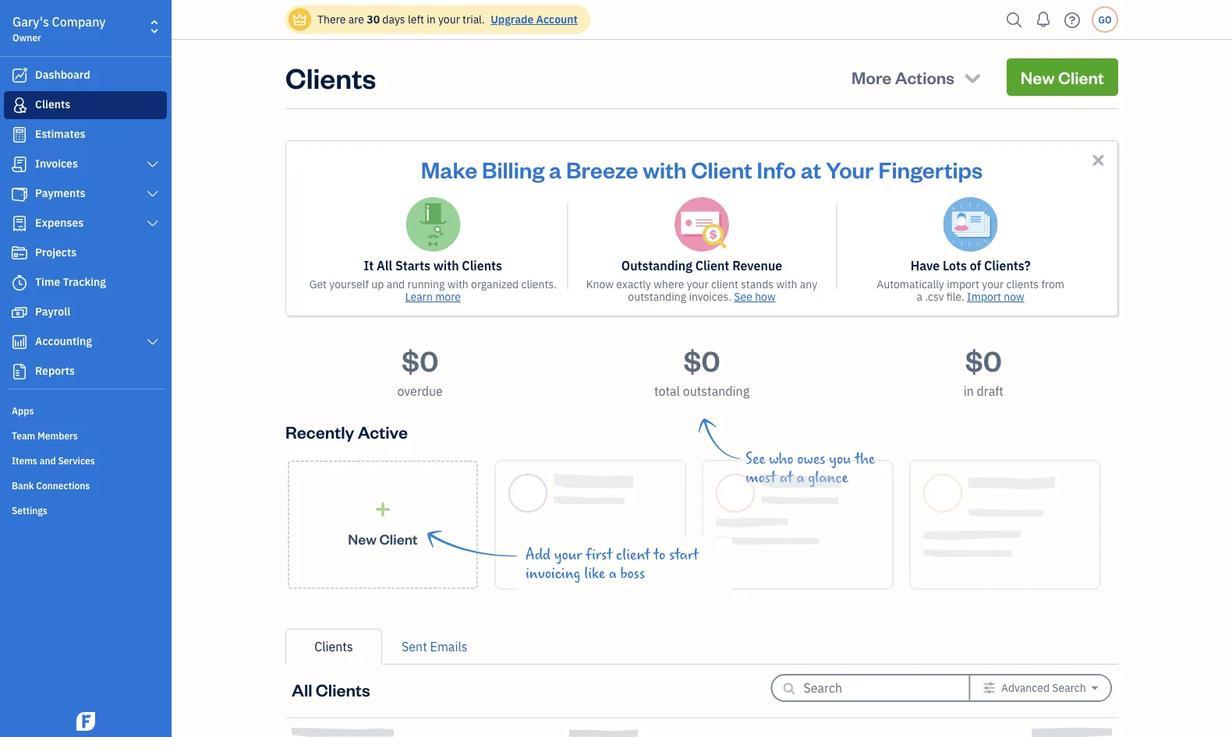 Task type: vqa. For each thing, say whether or not it's contained in the screenshot.
$0 total outstanding $0
yes



Task type: locate. For each thing, give the bounding box(es) containing it.
new down the plus icon
[[348, 530, 377, 549]]

$0 inside $0 overdue
[[402, 342, 439, 379]]

at
[[801, 154, 822, 184], [780, 470, 793, 487]]

$0 up overdue
[[402, 342, 439, 379]]

settings
[[12, 505, 47, 517]]

with
[[643, 154, 687, 184], [433, 258, 459, 274], [448, 277, 469, 292], [777, 277, 798, 292]]

3 $0 from the left
[[966, 342, 1002, 379]]

first
[[586, 547, 613, 564]]

1 horizontal spatial client
[[711, 277, 739, 292]]

items
[[12, 455, 37, 467]]

time
[[35, 275, 60, 289]]

client
[[711, 277, 739, 292], [616, 547, 650, 564]]

1 vertical spatial and
[[40, 455, 56, 467]]

stands
[[741, 277, 774, 292]]

where
[[654, 277, 685, 292]]

it all starts with clients get yourself up and running with organized clients. learn more
[[309, 258, 557, 304]]

chevron large down image inside invoices link
[[146, 158, 160, 171]]

search
[[1053, 681, 1086, 696]]

clients link up estimates link
[[4, 91, 167, 119]]

0 vertical spatial client
[[711, 277, 739, 292]]

outstanding client revenue
[[622, 258, 783, 274]]

and
[[387, 277, 405, 292], [40, 455, 56, 467]]

crown image
[[292, 11, 308, 28]]

clients inside main "element"
[[35, 97, 70, 112]]

0 vertical spatial chevron large down image
[[146, 158, 160, 171]]

1 horizontal spatial at
[[801, 154, 822, 184]]

outstanding client revenue image
[[675, 197, 729, 252]]

0 horizontal spatial client
[[616, 547, 650, 564]]

expense image
[[10, 216, 29, 232]]

settings image
[[983, 683, 996, 695]]

1 chevron large down image from the top
[[146, 158, 160, 171]]

items and services
[[12, 455, 95, 467]]

add
[[526, 547, 551, 564]]

your down outstanding client revenue
[[687, 277, 709, 292]]

0 horizontal spatial in
[[427, 12, 436, 27]]

glance
[[808, 470, 849, 487]]

1 horizontal spatial all
[[377, 258, 393, 274]]

clients
[[286, 59, 376, 96], [35, 97, 70, 112], [462, 258, 502, 274], [315, 639, 353, 656], [316, 679, 370, 701]]

in inside $0 in draft
[[964, 383, 974, 400]]

notifications image
[[1031, 4, 1056, 35]]

payroll
[[35, 305, 70, 319]]

new client down go to help icon
[[1021, 66, 1105, 88]]

see for see how
[[734, 290, 753, 304]]

at inside see who owes you the most at a glance
[[780, 470, 793, 487]]

$0 inside $0 in draft
[[966, 342, 1002, 379]]

in left the draft
[[964, 383, 974, 400]]

dashboard image
[[10, 68, 29, 83]]

new client down the plus icon
[[348, 530, 418, 549]]

new down notifications image
[[1021, 66, 1055, 88]]

projects
[[35, 245, 77, 260]]

account
[[536, 12, 578, 27]]

with left any
[[777, 277, 798, 292]]

outstanding down outstanding
[[628, 290, 687, 304]]

$0 for $0 overdue
[[402, 342, 439, 379]]

more
[[435, 290, 461, 304]]

$0 overdue
[[397, 342, 443, 400]]

a right like
[[609, 566, 617, 583]]

client image
[[10, 98, 29, 113]]

1 vertical spatial chevron large down image
[[146, 218, 160, 230]]

1 horizontal spatial new client
[[1021, 66, 1105, 88]]

chevron large down image down payroll link
[[146, 336, 160, 349]]

see left 'how'
[[734, 290, 753, 304]]

your down clients?
[[982, 277, 1004, 292]]

projects link
[[4, 239, 167, 268]]

1 vertical spatial see
[[746, 451, 766, 468]]

0 vertical spatial clients link
[[4, 91, 167, 119]]

1 $0 from the left
[[402, 342, 439, 379]]

$0 inside the $0 total outstanding
[[684, 342, 721, 379]]

bank connections link
[[4, 474, 167, 497]]

$0 down invoices.
[[684, 342, 721, 379]]

there are 30 days left in your trial. upgrade account
[[318, 12, 578, 27]]

client inside know exactly where your client stands with any outstanding invoices.
[[711, 277, 739, 292]]

now
[[1004, 290, 1025, 304]]

and right the up
[[387, 277, 405, 292]]

connections
[[36, 480, 90, 492]]

1 vertical spatial all
[[292, 679, 312, 701]]

chevron large down image up "expenses" link
[[146, 188, 160, 200]]

see inside see who owes you the most at a glance
[[746, 451, 766, 468]]

a down owes
[[797, 470, 805, 487]]

0 horizontal spatial at
[[780, 470, 793, 487]]

chevron large down image
[[146, 158, 160, 171], [146, 218, 160, 230]]

upgrade
[[491, 12, 534, 27]]

it all starts with clients image
[[406, 197, 461, 252]]

client left info at the right of the page
[[691, 154, 753, 184]]

it
[[364, 258, 374, 274]]

0 horizontal spatial new client
[[348, 530, 418, 549]]

client
[[1059, 66, 1105, 88], [691, 154, 753, 184], [696, 258, 730, 274], [379, 530, 418, 549]]

new
[[1021, 66, 1055, 88], [348, 530, 377, 549]]

all inside it all starts with clients get yourself up and running with organized clients. learn more
[[377, 258, 393, 274]]

company
[[52, 14, 106, 30]]

chart image
[[10, 335, 29, 350]]

1 vertical spatial chevron large down image
[[146, 336, 160, 349]]

client up know exactly where your client stands with any outstanding invoices.
[[696, 258, 730, 274]]

1 vertical spatial client
[[616, 547, 650, 564]]

at down who
[[780, 470, 793, 487]]

a inside have lots of clients? automatically import your clients from a .csv file. import now
[[917, 290, 923, 304]]

1 vertical spatial at
[[780, 470, 793, 487]]

bank connections
[[12, 480, 90, 492]]

clients link up all clients
[[286, 630, 382, 665]]

0 horizontal spatial and
[[40, 455, 56, 467]]

all clients
[[292, 679, 370, 701]]

2 $0 from the left
[[684, 342, 721, 379]]

0 horizontal spatial clients link
[[4, 91, 167, 119]]

client up "boss"
[[616, 547, 650, 564]]

1 vertical spatial outstanding
[[683, 383, 750, 400]]

money image
[[10, 305, 29, 321]]

report image
[[10, 364, 29, 380]]

sent emails link
[[382, 630, 487, 665]]

revenue
[[733, 258, 783, 274]]

see up most
[[746, 451, 766, 468]]

1 horizontal spatial and
[[387, 277, 405, 292]]

0 vertical spatial and
[[387, 277, 405, 292]]

add your first client to start invoicing like a boss
[[526, 547, 699, 583]]

more
[[852, 66, 892, 88]]

$0 for $0 in draft
[[966, 342, 1002, 379]]

tracking
[[63, 275, 106, 289]]

outstanding right total
[[683, 383, 750, 400]]

import
[[947, 277, 980, 292]]

chevron large down image for payments
[[146, 188, 160, 200]]

caretdown image
[[1092, 683, 1098, 695]]

invoices
[[35, 156, 78, 171]]

learn
[[405, 290, 433, 304]]

your up invoicing
[[554, 547, 582, 564]]

in right left at top
[[427, 12, 436, 27]]

advanced search
[[1002, 681, 1086, 696]]

0 vertical spatial outstanding
[[628, 290, 687, 304]]

see
[[734, 290, 753, 304], [746, 451, 766, 468]]

2 chevron large down image from the top
[[146, 336, 160, 349]]

chevron large down image up payments link
[[146, 158, 160, 171]]

2 horizontal spatial $0
[[966, 342, 1002, 379]]

client down outstanding client revenue
[[711, 277, 739, 292]]

0 vertical spatial see
[[734, 290, 753, 304]]

search image
[[1002, 8, 1027, 32]]

and inside it all starts with clients get yourself up and running with organized clients. learn more
[[387, 277, 405, 292]]

at right info at the right of the page
[[801, 154, 822, 184]]

see for see who owes you the most at a glance
[[746, 451, 766, 468]]

see who owes you the most at a glance
[[746, 451, 875, 487]]

starts
[[395, 258, 431, 274]]

0 vertical spatial in
[[427, 12, 436, 27]]

outstanding inside the $0 total outstanding
[[683, 383, 750, 400]]

who
[[769, 451, 794, 468]]

1 vertical spatial in
[[964, 383, 974, 400]]

chevron large down image inside accounting link
[[146, 336, 160, 349]]

know
[[586, 277, 614, 292]]

all
[[377, 258, 393, 274], [292, 679, 312, 701]]

yourself
[[329, 277, 369, 292]]

go to help image
[[1060, 8, 1085, 32]]

breeze
[[566, 154, 638, 184]]

2 chevron large down image from the top
[[146, 218, 160, 230]]

and right items
[[40, 455, 56, 467]]

have lots of clients? automatically import your clients from a .csv file. import now
[[877, 258, 1065, 304]]

and inside main "element"
[[40, 455, 56, 467]]

0 vertical spatial all
[[377, 258, 393, 274]]

1 vertical spatial new client link
[[288, 461, 478, 590]]

$0 total outstanding
[[654, 342, 750, 400]]

$0 up the draft
[[966, 342, 1002, 379]]

0 horizontal spatial $0
[[402, 342, 439, 379]]

0 vertical spatial chevron large down image
[[146, 188, 160, 200]]

1 horizontal spatial clients link
[[286, 630, 382, 665]]

0 vertical spatial new
[[1021, 66, 1055, 88]]

apps link
[[4, 399, 167, 422]]

actions
[[895, 66, 955, 88]]

a right billing
[[549, 154, 562, 184]]

your inside know exactly where your client stands with any outstanding invoices.
[[687, 277, 709, 292]]

active
[[358, 421, 408, 443]]

1 vertical spatial new client
[[348, 530, 418, 549]]

advanced search button
[[971, 676, 1111, 701]]

chevron large down image
[[146, 188, 160, 200], [146, 336, 160, 349]]

close image
[[1090, 151, 1108, 169]]

chevron large down image inside "expenses" link
[[146, 218, 160, 230]]

team members link
[[4, 424, 167, 447]]

1 horizontal spatial in
[[964, 383, 974, 400]]

1 chevron large down image from the top
[[146, 188, 160, 200]]

reports link
[[4, 358, 167, 386]]

outstanding inside know exactly where your client stands with any outstanding invoices.
[[628, 290, 687, 304]]

payment image
[[10, 186, 29, 202]]

in
[[427, 12, 436, 27], [964, 383, 974, 400]]

0 vertical spatial new client link
[[1007, 59, 1119, 96]]

clients link
[[4, 91, 167, 119], [286, 630, 382, 665]]

file.
[[947, 290, 965, 304]]

a left .csv
[[917, 290, 923, 304]]

expenses link
[[4, 210, 167, 238]]

1 horizontal spatial $0
[[684, 342, 721, 379]]

1 vertical spatial new
[[348, 530, 377, 549]]

0 horizontal spatial all
[[292, 679, 312, 701]]

know exactly where your client stands with any outstanding invoices.
[[586, 277, 818, 304]]

time tracking link
[[4, 269, 167, 297]]

you
[[829, 451, 852, 468]]

sent emails
[[402, 639, 468, 656]]

chevron large down image up projects 'link'
[[146, 218, 160, 230]]



Task type: describe. For each thing, give the bounding box(es) containing it.
clients inside it all starts with clients get yourself up and running with organized clients. learn more
[[462, 258, 502, 274]]

organized
[[471, 277, 519, 292]]

client down the plus icon
[[379, 530, 418, 549]]

0 vertical spatial new client
[[1021, 66, 1105, 88]]

your left trial.
[[438, 12, 460, 27]]

1 vertical spatial clients link
[[286, 630, 382, 665]]

plus image
[[374, 502, 392, 518]]

dashboard
[[35, 67, 90, 82]]

days
[[383, 12, 405, 27]]

from
[[1042, 277, 1065, 292]]

estimates link
[[4, 121, 167, 149]]

exactly
[[617, 277, 651, 292]]

.csv
[[925, 290, 944, 304]]

see how
[[734, 290, 776, 304]]

overdue
[[397, 383, 443, 400]]

advanced
[[1002, 681, 1050, 696]]

30
[[367, 12, 380, 27]]

1 horizontal spatial new
[[1021, 66, 1055, 88]]

$0 in draft
[[964, 342, 1004, 400]]

running
[[408, 277, 445, 292]]

team
[[12, 430, 35, 442]]

services
[[58, 455, 95, 467]]

with right breeze
[[643, 154, 687, 184]]

recently
[[286, 421, 354, 443]]

the
[[855, 451, 875, 468]]

chevron large down image for expenses
[[146, 218, 160, 230]]

fingertips
[[879, 154, 983, 184]]

gary's
[[12, 14, 49, 30]]

0 vertical spatial at
[[801, 154, 822, 184]]

$0 for $0 total outstanding
[[684, 342, 721, 379]]

have
[[911, 258, 940, 274]]

with up running
[[433, 258, 459, 274]]

any
[[800, 277, 818, 292]]

left
[[408, 12, 424, 27]]

of
[[970, 258, 982, 274]]

automatically
[[877, 277, 945, 292]]

payments link
[[4, 180, 167, 208]]

outstanding
[[622, 258, 693, 274]]

dashboard link
[[4, 62, 167, 90]]

make billing a breeze with client info at your fingertips
[[421, 154, 983, 184]]

your
[[826, 154, 874, 184]]

settings link
[[4, 498, 167, 522]]

gary's company owner
[[12, 14, 106, 44]]

get
[[309, 277, 327, 292]]

Search text field
[[804, 676, 944, 701]]

make
[[421, 154, 478, 184]]

draft
[[977, 383, 1004, 400]]

0 horizontal spatial new client link
[[288, 461, 478, 590]]

go button
[[1092, 6, 1119, 33]]

estimate image
[[10, 127, 29, 143]]

like
[[584, 566, 606, 583]]

lots
[[943, 258, 967, 274]]

client inside add your first client to start invoicing like a boss
[[616, 547, 650, 564]]

clients?
[[985, 258, 1031, 274]]

team members
[[12, 430, 78, 442]]

your inside add your first client to start invoicing like a boss
[[554, 547, 582, 564]]

chevron large down image for accounting
[[146, 336, 160, 349]]

up
[[372, 277, 384, 292]]

import
[[967, 290, 1002, 304]]

trial.
[[463, 12, 485, 27]]

accounting link
[[4, 328, 167, 357]]

chevrondown image
[[962, 66, 984, 88]]

with right running
[[448, 277, 469, 292]]

estimates
[[35, 127, 85, 141]]

timer image
[[10, 275, 29, 291]]

items and services link
[[4, 449, 167, 472]]

more actions button
[[838, 59, 998, 96]]

a inside see who owes you the most at a glance
[[797, 470, 805, 487]]

main element
[[0, 0, 211, 738]]

most
[[746, 470, 776, 487]]

invoice image
[[10, 157, 29, 172]]

your inside have lots of clients? automatically import your clients from a .csv file. import now
[[982, 277, 1004, 292]]

accounting
[[35, 334, 92, 349]]

owes
[[798, 451, 826, 468]]

invoices link
[[4, 151, 167, 179]]

info
[[757, 154, 796, 184]]

1 horizontal spatial new client link
[[1007, 59, 1119, 96]]

reports
[[35, 364, 75, 378]]

chevron large down image for invoices
[[146, 158, 160, 171]]

go
[[1099, 13, 1112, 26]]

have lots of clients? image
[[944, 197, 998, 252]]

upgrade account link
[[488, 12, 578, 27]]

client down go to help icon
[[1059, 66, 1105, 88]]

project image
[[10, 246, 29, 261]]

owner
[[12, 31, 41, 44]]

0 horizontal spatial new
[[348, 530, 377, 549]]

payments
[[35, 186, 85, 200]]

freshbooks image
[[73, 713, 98, 732]]

boss
[[621, 566, 645, 583]]

time tracking
[[35, 275, 106, 289]]

more actions
[[852, 66, 955, 88]]

expenses
[[35, 216, 84, 230]]

with inside know exactly where your client stands with any outstanding invoices.
[[777, 277, 798, 292]]

bank
[[12, 480, 34, 492]]

clients
[[1007, 277, 1039, 292]]

emails
[[430, 639, 468, 656]]

there
[[318, 12, 346, 27]]

recently active
[[286, 421, 408, 443]]

invoicing
[[526, 566, 581, 583]]

members
[[38, 430, 78, 442]]

clients.
[[522, 277, 557, 292]]

start
[[669, 547, 699, 564]]

a inside add your first client to start invoicing like a boss
[[609, 566, 617, 583]]



